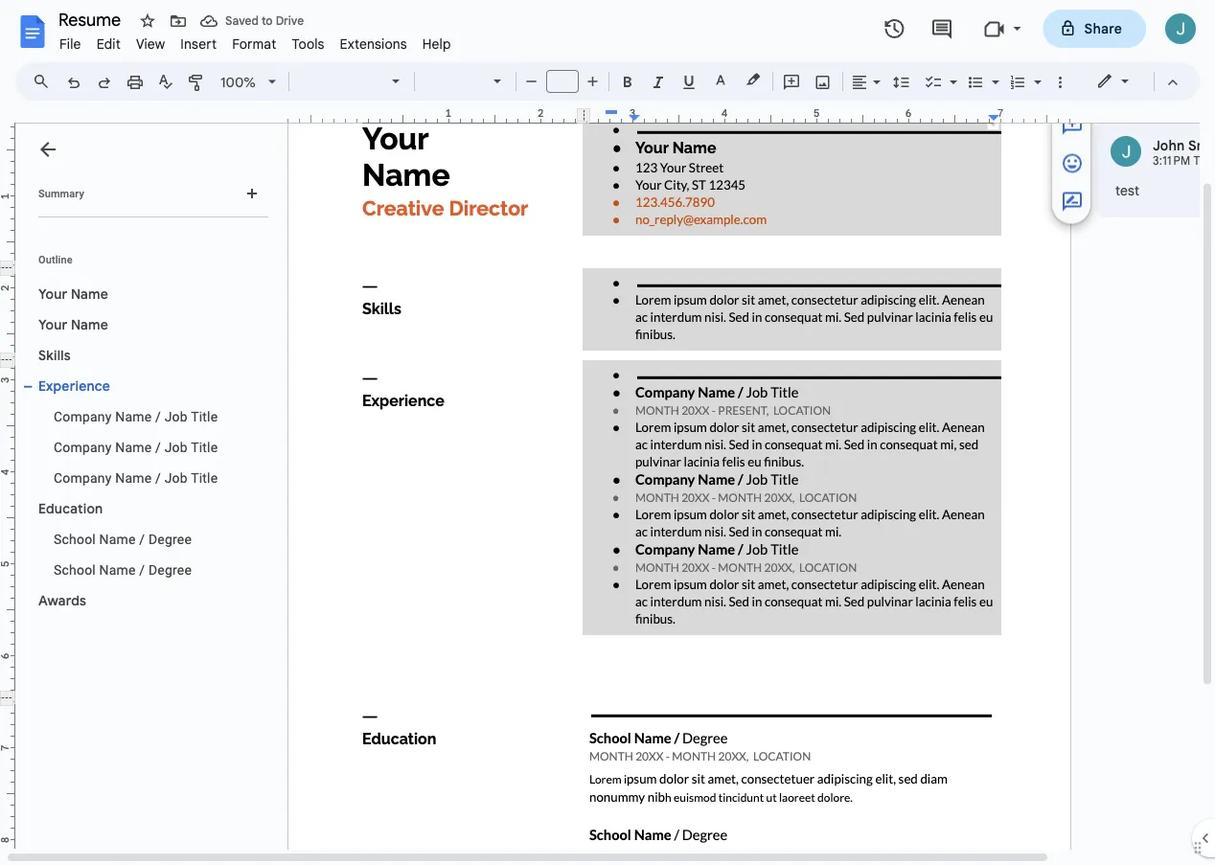 Task type: locate. For each thing, give the bounding box(es) containing it.
menu bar
[[52, 25, 459, 57]]

1 vertical spatial school name / degree
[[54, 562, 192, 578]]

list
[[1096, 119, 1216, 218]]

school up awards
[[54, 562, 96, 578]]

name
[[71, 286, 108, 302], [71, 316, 108, 333], [115, 409, 152, 425], [115, 440, 152, 455], [115, 470, 152, 486], [99, 532, 136, 547], [99, 562, 136, 578]]

2 vertical spatial company name / job title
[[54, 470, 218, 486]]

list inside 'application'
[[1096, 119, 1216, 218]]

1 vertical spatial your name
[[38, 316, 108, 333]]

/
[[155, 409, 161, 425], [155, 440, 161, 455], [155, 470, 161, 486], [139, 532, 145, 547], [139, 562, 145, 578]]

test
[[1116, 182, 1140, 199]]

0 vertical spatial title
[[191, 409, 218, 425]]

1 vertical spatial your
[[38, 316, 67, 333]]

0 vertical spatial school
[[54, 532, 96, 547]]

0 vertical spatial job
[[165, 409, 188, 425]]

school
[[54, 532, 96, 547], [54, 562, 96, 578]]

summary
[[38, 187, 84, 199]]

menu bar containing file
[[52, 25, 459, 57]]

3 company name / job title from the top
[[54, 470, 218, 486]]

saved
[[225, 14, 259, 28]]

size image up size icon
[[1061, 152, 1084, 175]]

2 vertical spatial job
[[165, 470, 188, 486]]

0 vertical spatial company name / job title
[[54, 409, 218, 425]]

main toolbar
[[57, 0, 1076, 397]]

Star checkbox
[[134, 8, 161, 35]]

2 vertical spatial title
[[191, 470, 218, 486]]

2 school from the top
[[54, 562, 96, 578]]

2 size image from the top
[[1061, 152, 1084, 175]]

school name / degree down education
[[54, 532, 192, 547]]

1 vertical spatial size image
[[1061, 152, 1084, 175]]

degree
[[149, 532, 192, 547], [149, 562, 192, 578]]

1 vertical spatial title
[[191, 440, 218, 455]]

school name / degree up awards
[[54, 562, 192, 578]]

company
[[54, 409, 112, 425], [54, 440, 112, 455], [54, 470, 112, 486]]

Menus field
[[24, 68, 66, 95]]

Font size field
[[546, 70, 587, 94]]

1 your from the top
[[38, 286, 67, 302]]

format
[[232, 35, 276, 52]]

your name
[[38, 286, 108, 302], [38, 316, 108, 333]]

1 vertical spatial company name / job title
[[54, 440, 218, 455]]

your name down 'outline'
[[38, 286, 108, 302]]

1 vertical spatial company
[[54, 440, 112, 455]]

your name up skills
[[38, 316, 108, 333]]

2 job from the top
[[165, 440, 188, 455]]

Zoom field
[[213, 68, 285, 97]]

education
[[38, 500, 103, 517]]

1 vertical spatial degree
[[149, 562, 192, 578]]

0 vertical spatial size image
[[1061, 114, 1084, 137]]

0 vertical spatial degree
[[149, 532, 192, 547]]

saved to drive
[[225, 14, 304, 28]]

0 vertical spatial school name / degree
[[54, 532, 192, 547]]

outline
[[38, 254, 73, 266]]

your
[[38, 286, 67, 302], [38, 316, 67, 333]]

summary heading
[[38, 186, 84, 201]]

edit menu item
[[89, 33, 128, 55]]

2 vertical spatial company
[[54, 470, 112, 486]]

school down education
[[54, 532, 96, 547]]

title
[[191, 409, 218, 425], [191, 440, 218, 455], [191, 470, 218, 486]]

2 school name / degree from the top
[[54, 562, 192, 578]]

tools
[[292, 35, 325, 52]]

line & paragraph spacing image
[[891, 68, 913, 95]]

1 vertical spatial school
[[54, 562, 96, 578]]

experience
[[38, 378, 110, 394]]

school name / degree
[[54, 532, 192, 547], [54, 562, 192, 578]]

0 vertical spatial your name
[[38, 286, 108, 302]]

3 job from the top
[[165, 470, 188, 486]]

1 company from the top
[[54, 409, 112, 425]]

size image
[[1061, 114, 1084, 137], [1061, 152, 1084, 175]]

your down 'outline'
[[38, 286, 67, 302]]

edit
[[96, 35, 121, 52]]

document outline element
[[15, 124, 276, 850]]

0 vertical spatial your
[[38, 286, 67, 302]]

outline heading
[[15, 252, 276, 279]]

size image left john smith image
[[1061, 114, 1084, 137]]

1 title from the top
[[191, 409, 218, 425]]

drive
[[276, 14, 304, 28]]

insert menu item
[[173, 33, 224, 55]]

application
[[0, 0, 1216, 866]]

share
[[1085, 20, 1123, 37]]

company name / job title
[[54, 409, 218, 425], [54, 440, 218, 455], [54, 470, 218, 486]]

2 title from the top
[[191, 440, 218, 455]]

click to select borders image
[[987, 118, 1000, 130]]

1 your name from the top
[[38, 286, 108, 302]]

toda
[[1194, 154, 1216, 168]]

format menu item
[[224, 33, 284, 55]]

2 company name / job title from the top
[[54, 440, 218, 455]]

1 vertical spatial job
[[165, 440, 188, 455]]

3:11 pm
[[1153, 154, 1191, 168]]

list containing john smit
[[1096, 119, 1216, 218]]

1 school name / degree from the top
[[54, 532, 192, 547]]

menu bar banner
[[0, 0, 1216, 866]]

2 degree from the top
[[149, 562, 192, 578]]

3 title from the top
[[191, 470, 218, 486]]

john smit 3:11 pm toda
[[1153, 137, 1216, 168]]

2 company from the top
[[54, 440, 112, 455]]

john
[[1153, 137, 1185, 154]]

your up skills
[[38, 316, 67, 333]]

job
[[165, 409, 188, 425], [165, 440, 188, 455], [165, 470, 188, 486]]

0 vertical spatial company
[[54, 409, 112, 425]]

file
[[59, 35, 81, 52]]



Task type: describe. For each thing, give the bounding box(es) containing it.
1 job from the top
[[165, 409, 188, 425]]

smit
[[1189, 137, 1216, 154]]

insert image image
[[812, 68, 834, 95]]

align image
[[849, 68, 871, 95]]

awards
[[38, 592, 86, 609]]

view
[[136, 35, 165, 52]]

file menu item
[[52, 33, 89, 55]]

size image
[[1061, 190, 1084, 213]]

extensions
[[340, 35, 407, 52]]

share button
[[1043, 10, 1147, 48]]

help
[[423, 35, 451, 52]]

extensions menu item
[[332, 33, 415, 55]]

1 size image from the top
[[1061, 114, 1084, 137]]

insert
[[181, 35, 217, 52]]

1 company name / job title from the top
[[54, 409, 218, 425]]

help menu item
[[415, 33, 459, 55]]

1 school from the top
[[54, 532, 96, 547]]

tools menu item
[[284, 33, 332, 55]]

3 company from the top
[[54, 470, 112, 486]]

application containing share
[[0, 0, 1216, 866]]

mode and view toolbar
[[1082, 62, 1189, 101]]

Font size text field
[[547, 70, 578, 93]]

2 your name from the top
[[38, 316, 108, 333]]

skills
[[38, 347, 71, 364]]

view menu item
[[128, 33, 173, 55]]

to
[[262, 14, 273, 28]]

1 degree from the top
[[149, 532, 192, 547]]

2 your from the top
[[38, 316, 67, 333]]

saved to drive button
[[196, 8, 309, 35]]

Rename text field
[[52, 8, 132, 31]]

john smith image
[[1111, 136, 1142, 167]]

menu bar inside menu bar "banner"
[[52, 25, 459, 57]]

Zoom text field
[[216, 69, 262, 96]]

text color image
[[710, 68, 731, 91]]

highlight color image
[[743, 68, 764, 91]]



Task type: vqa. For each thing, say whether or not it's contained in the screenshot.
third Company Name / Job Title
yes



